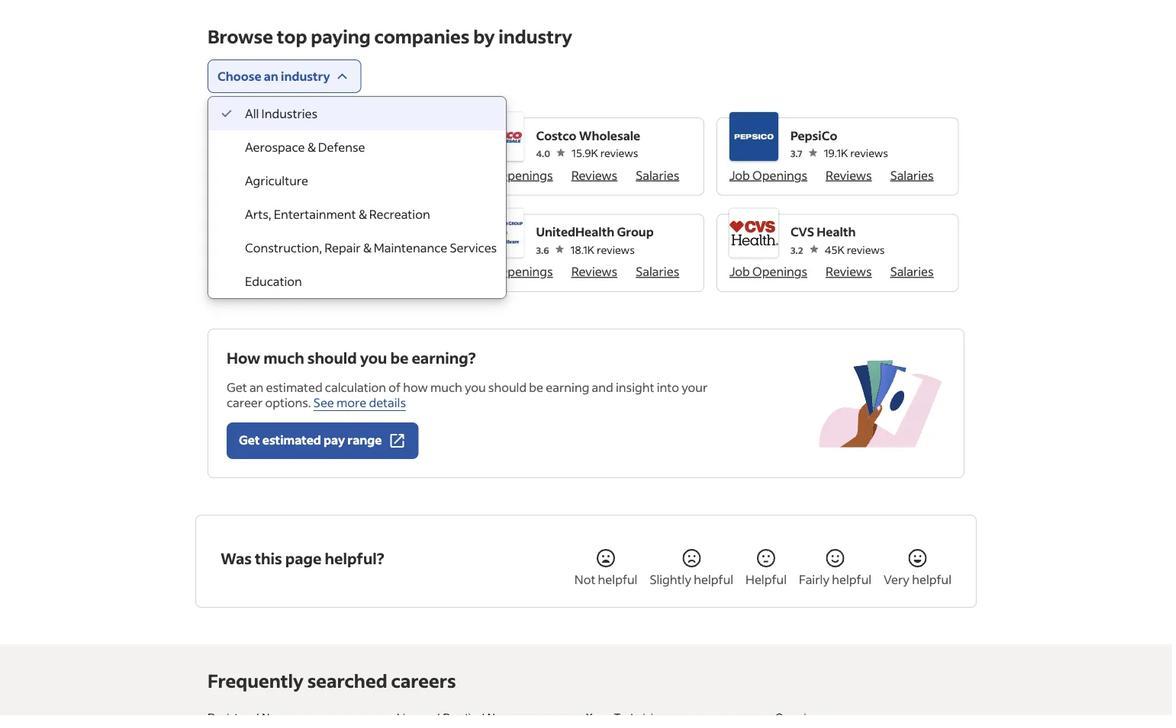 Task type: describe. For each thing, give the bounding box(es) containing it.
see more details link
[[314, 395, 406, 411]]

industry inside popup button
[[281, 68, 330, 84]]

reviews for costco wholesale
[[601, 146, 639, 160]]

costco wholesale link
[[536, 126, 641, 145]]

page
[[285, 549, 322, 569]]

pay
[[324, 432, 345, 448]]

arts, entertainment & recreation
[[245, 207, 430, 222]]

very
[[884, 572, 910, 588]]

get for get an estimated calculation of how much you should be earning and insight into your career options.
[[227, 379, 247, 395]]

& for repair
[[363, 240, 371, 256]]

salaries for costco wholesale
[[636, 167, 680, 183]]

openings for starbucks
[[244, 167, 299, 183]]

45k
[[825, 243, 845, 257]]

get estimated pay range link
[[227, 423, 419, 460]]

reviews for unitedhealth group
[[572, 264, 618, 279]]

choose an industry button
[[208, 60, 362, 93]]

frequently
[[208, 669, 304, 693]]

63.1k
[[316, 146, 342, 160]]

1 vertical spatial estimated
[[262, 432, 321, 448]]

browse
[[208, 24, 273, 48]]

salaries link for unitedhealth group
[[636, 264, 680, 279]]

reviews for starbucks
[[344, 146, 382, 160]]

starbucks
[[282, 127, 341, 143]]

job openings for pepsico
[[730, 167, 808, 183]]

19.1k
[[824, 146, 848, 160]]

starbucks image
[[221, 112, 269, 161]]

was this page helpful?
[[221, 549, 384, 569]]

searched
[[307, 669, 388, 693]]

top
[[277, 24, 307, 48]]

unitedhealth group link
[[536, 223, 654, 241]]

0 vertical spatial should
[[307, 348, 357, 368]]

unitedhealth group image
[[475, 209, 524, 258]]

earning?
[[412, 348, 476, 368]]

45k reviews is rated 3.2 out of 5 stars figure
[[791, 241, 885, 258]]

& inside aerospace & defense 'option'
[[307, 139, 316, 155]]

construction, repair & maintenance services option
[[208, 231, 506, 265]]

job for starbucks
[[221, 167, 241, 183]]

reviews for pepsico
[[851, 146, 889, 160]]

openings for pepsico
[[753, 167, 808, 183]]

agriculture
[[245, 173, 308, 189]]

browse top paying companies by industry
[[208, 24, 573, 48]]

choose
[[218, 68, 261, 84]]

construction,
[[245, 240, 322, 256]]

how
[[227, 348, 260, 368]]

3.5
[[282, 244, 294, 256]]

unitedhealth group
[[536, 224, 654, 240]]

arts,
[[245, 207, 271, 222]]

fairly
[[799, 572, 830, 588]]

not
[[575, 572, 596, 588]]

get for get estimated pay range
[[239, 432, 260, 448]]

pepsico link
[[791, 126, 889, 145]]

an for industry
[[264, 68, 279, 84]]

all
[[245, 106, 259, 121]]

3.7
[[791, 148, 803, 160]]

details
[[369, 395, 406, 411]]

job for cvs health
[[730, 264, 750, 279]]

costco wholesale image
[[475, 112, 524, 161]]

cvs health
[[791, 224, 856, 240]]

this
[[255, 549, 282, 569]]

3.6
[[536, 244, 549, 256]]

salaries for unitedhealth group
[[636, 264, 680, 279]]

earning
[[546, 379, 590, 395]]

232.1k
[[316, 243, 347, 257]]

openings for costco wholesale
[[498, 167, 553, 183]]

recreation
[[369, 207, 430, 222]]

entertainment
[[274, 207, 356, 222]]

all industries
[[245, 106, 318, 121]]

openings for unitedhealth group
[[498, 264, 553, 279]]

repair
[[325, 240, 361, 256]]

3.2
[[791, 244, 804, 256]]

list box containing all industries
[[208, 97, 506, 298]]

career
[[227, 395, 263, 411]]

pepsico image
[[730, 112, 779, 161]]

reviews for unitedhealth group
[[597, 243, 635, 257]]

& for entertainment
[[359, 207, 367, 222]]

salaries link for cvs health
[[891, 264, 934, 279]]

18.1k
[[571, 243, 595, 257]]

estimated inside get an estimated calculation of how much you should be earning and insight into your career options.
[[266, 379, 323, 395]]

and
[[592, 379, 614, 395]]

services
[[450, 240, 497, 256]]

reviews link for pepsico
[[826, 167, 872, 183]]

job for unitedhealth group
[[475, 264, 496, 279]]

63.1k reviews
[[316, 146, 382, 160]]

cvs
[[791, 224, 815, 240]]

into
[[657, 379, 679, 395]]

options.
[[265, 395, 311, 411]]

salaries for cvs health
[[891, 264, 934, 279]]

education option
[[208, 265, 506, 298]]

cvs health image
[[730, 209, 779, 258]]

salaries for pepsico
[[891, 167, 934, 183]]

1 horizontal spatial industry
[[499, 24, 573, 48]]

choose an industry
[[218, 68, 330, 84]]



Task type: vqa. For each thing, say whether or not it's contained in the screenshot.
Close job details image at the top right of page
no



Task type: locate. For each thing, give the bounding box(es) containing it.
arts, entertainment & recreation option
[[208, 198, 506, 231]]

much down earning?
[[431, 379, 462, 395]]

costco
[[536, 127, 577, 143]]

job openings for starbucks
[[221, 167, 299, 183]]

how much should you be earning?
[[227, 348, 476, 368]]

2 helpful from the left
[[694, 572, 734, 588]]

job down cvs health image
[[730, 264, 750, 279]]

aerospace & defense
[[245, 139, 365, 155]]

get down how
[[227, 379, 247, 395]]

job openings link for pepsico
[[730, 167, 808, 183]]

0 vertical spatial an
[[264, 68, 279, 84]]

reviews down 15.9k reviews is rated 4.0 out of 5 stars 'figure' on the top of page
[[572, 167, 618, 183]]

1 horizontal spatial you
[[465, 379, 486, 395]]

232.1k reviews
[[316, 243, 387, 257]]

salaries link
[[636, 167, 680, 183], [891, 167, 934, 183], [636, 264, 680, 279], [891, 264, 934, 279]]

should inside get an estimated calculation of how much you should be earning and insight into your career options.
[[488, 379, 527, 395]]

job openings down 4.0
[[475, 167, 553, 183]]

was
[[221, 549, 252, 569]]

job openings link down 3.2
[[730, 264, 808, 279]]

45k reviews
[[825, 243, 885, 257]]

18.1k reviews is rated 3.6 out of 5 stars figure
[[536, 241, 654, 258]]

0 vertical spatial much
[[264, 348, 304, 368]]

much
[[264, 348, 304, 368], [431, 379, 462, 395]]

reviews down the 18.1k reviews is rated 3.6 out of 5 stars figure
[[572, 264, 618, 279]]

job openings link down 3.6
[[475, 264, 553, 279]]

how
[[403, 379, 428, 395]]

job down mcdonald's image
[[221, 264, 241, 279]]

job openings down aerospace
[[221, 167, 299, 183]]

1 vertical spatial you
[[465, 379, 486, 395]]

more
[[337, 395, 367, 411]]

job openings link for costco wholesale
[[475, 167, 553, 183]]

of
[[389, 379, 401, 395]]

get down career
[[239, 432, 260, 448]]

openings for cvs health
[[753, 264, 808, 279]]

helpful right slightly
[[694, 572, 734, 588]]

job openings link for cvs health
[[730, 264, 808, 279]]

get estimated pay range
[[239, 432, 382, 448]]

estimated
[[266, 379, 323, 395], [262, 432, 321, 448]]

calculation
[[325, 379, 386, 395]]

0 vertical spatial you
[[360, 348, 387, 368]]

fairly helpful
[[799, 572, 872, 588]]

mcdonald's image
[[221, 209, 269, 258]]

& left 63.1k
[[307, 139, 316, 155]]

careers
[[391, 669, 456, 693]]

1 horizontal spatial should
[[488, 379, 527, 395]]

costco wholesale
[[536, 127, 641, 143]]

much right how
[[264, 348, 304, 368]]

1 vertical spatial industry
[[281, 68, 330, 84]]

openings down 3.2
[[753, 264, 808, 279]]

job openings down 3.2
[[730, 264, 808, 279]]

0 horizontal spatial you
[[360, 348, 387, 368]]

openings
[[244, 167, 299, 183], [498, 167, 553, 183], [753, 167, 808, 183], [244, 264, 299, 279], [498, 264, 553, 279], [753, 264, 808, 279]]

helpful right fairly
[[832, 572, 872, 588]]

3 helpful from the left
[[832, 572, 872, 588]]

pepsico
[[791, 127, 838, 143]]

helpful for slightly helpful
[[694, 572, 734, 588]]

slightly
[[650, 572, 692, 588]]

0 horizontal spatial industry
[[281, 68, 330, 84]]

group
[[617, 224, 654, 240]]

job openings link for unitedhealth group
[[475, 264, 553, 279]]

you up calculation on the left of page
[[360, 348, 387, 368]]

job openings link
[[221, 167, 299, 183], [475, 167, 553, 183], [730, 167, 808, 183], [221, 264, 299, 279], [475, 264, 553, 279], [730, 264, 808, 279]]

job openings
[[221, 167, 299, 183], [475, 167, 553, 183], [730, 167, 808, 183], [221, 264, 299, 279], [475, 264, 553, 279], [730, 264, 808, 279]]

defense
[[318, 139, 365, 155]]

very helpful
[[884, 572, 952, 588]]

companies
[[375, 24, 470, 48]]

salaries link for costco wholesale
[[636, 167, 680, 183]]

helpful for not helpful
[[598, 572, 638, 588]]

you down earning?
[[465, 379, 486, 395]]

frequently searched careers
[[208, 669, 456, 693]]

& inside construction, repair & maintenance services option
[[363, 240, 371, 256]]

an down how
[[250, 379, 264, 395]]

1 vertical spatial be
[[529, 379, 544, 395]]

range
[[348, 432, 382, 448]]

education
[[245, 274, 302, 289]]

15.9k
[[572, 146, 598, 160]]

job
[[221, 167, 241, 183], [475, 167, 496, 183], [730, 167, 750, 183], [221, 264, 241, 279], [475, 264, 496, 279], [730, 264, 750, 279]]

an inside get an estimated calculation of how much you should be earning and insight into your career options.
[[250, 379, 264, 395]]

health
[[817, 224, 856, 240]]

job openings link for starbucks
[[221, 167, 299, 183]]

salaries link for pepsico
[[891, 167, 934, 183]]

job openings link down 3.7
[[730, 167, 808, 183]]

job openings link down aerospace
[[221, 167, 299, 183]]

19.1k reviews is rated 3.7 out of 5 stars figure
[[791, 145, 889, 161]]

job for pepsico
[[730, 167, 750, 183]]

job for costco wholesale
[[475, 167, 496, 183]]

0 vertical spatial get
[[227, 379, 247, 395]]

reviews link down 19.1k reviews
[[826, 167, 872, 183]]

1 vertical spatial an
[[250, 379, 264, 395]]

helpful right not
[[598, 572, 638, 588]]

insight
[[616, 379, 655, 395]]

be
[[390, 348, 409, 368], [529, 379, 544, 395]]

salary image
[[816, 348, 946, 460]]

reviews link for cvs health
[[826, 264, 872, 279]]

much inside get an estimated calculation of how much you should be earning and insight into your career options.
[[431, 379, 462, 395]]

be inside get an estimated calculation of how much you should be earning and insight into your career options.
[[529, 379, 544, 395]]

0 horizontal spatial should
[[307, 348, 357, 368]]

agriculture option
[[208, 164, 506, 198]]

job down services
[[475, 264, 496, 279]]

1 vertical spatial get
[[239, 432, 260, 448]]

1 horizontal spatial be
[[529, 379, 544, 395]]

1 vertical spatial much
[[431, 379, 462, 395]]

list box
[[208, 97, 506, 298]]

slightly helpful
[[650, 572, 734, 588]]

0 vertical spatial &
[[307, 139, 316, 155]]

be up of
[[390, 348, 409, 368]]

job openings link down 4.0
[[475, 167, 553, 183]]

& inside arts, entertainment & recreation option
[[359, 207, 367, 222]]

should up calculation on the left of page
[[307, 348, 357, 368]]

& right repair
[[363, 240, 371, 256]]

1 vertical spatial should
[[488, 379, 527, 395]]

openings down 3.7
[[753, 167, 808, 183]]

construction, repair & maintenance services
[[245, 240, 497, 256]]

see
[[314, 395, 334, 411]]

an for estimated
[[250, 379, 264, 395]]

openings down 3.9
[[244, 167, 299, 183]]

maintenance
[[374, 240, 448, 256]]

job down the pepsico image
[[730, 167, 750, 183]]

helpful?
[[325, 549, 384, 569]]

openings down 4.0
[[498, 167, 553, 183]]

salaries
[[636, 167, 680, 183], [891, 167, 934, 183], [636, 264, 680, 279], [891, 264, 934, 279]]

reviews link down the 18.1k reviews is rated 3.6 out of 5 stars figure
[[572, 264, 618, 279]]

&
[[307, 139, 316, 155], [359, 207, 367, 222], [363, 240, 371, 256]]

an right choose
[[264, 68, 279, 84]]

reviews link down 45k reviews
[[826, 264, 872, 279]]

2 vertical spatial &
[[363, 240, 371, 256]]

industry right by
[[499, 24, 573, 48]]

helpful for fairly helpful
[[832, 572, 872, 588]]

15.9k reviews is rated 4.0 out of 5 stars figure
[[536, 145, 641, 161]]

reviews down 45k reviews
[[826, 264, 872, 279]]

openings down 3.6
[[498, 264, 553, 279]]

0 vertical spatial estimated
[[266, 379, 323, 395]]

should
[[307, 348, 357, 368], [488, 379, 527, 395]]

4.0
[[536, 148, 550, 160]]

job openings link down construction,
[[221, 264, 299, 279]]

18.1k reviews
[[571, 243, 635, 257]]

reviews for costco wholesale
[[572, 167, 618, 183]]

job openings for costco wholesale
[[475, 167, 553, 183]]

industries
[[262, 106, 318, 121]]

1 horizontal spatial much
[[431, 379, 462, 395]]

all industries option
[[208, 97, 506, 131]]

0 vertical spatial be
[[390, 348, 409, 368]]

see more details
[[314, 395, 406, 411]]

reviews link down 15.9k reviews is rated 4.0 out of 5 stars 'figure' on the top of page
[[572, 167, 618, 183]]

reviews
[[344, 146, 382, 160], [601, 146, 639, 160], [851, 146, 889, 160], [349, 243, 387, 257], [597, 243, 635, 257], [847, 243, 885, 257]]

get an estimated calculation of how much you should be earning and insight into your career options.
[[227, 379, 708, 411]]

should left earning
[[488, 379, 527, 395]]

& down agriculture option
[[359, 207, 367, 222]]

you inside get an estimated calculation of how much you should be earning and insight into your career options.
[[465, 379, 486, 395]]

openings down construction,
[[244, 264, 299, 279]]

0 horizontal spatial be
[[390, 348, 409, 368]]

1 helpful from the left
[[598, 572, 638, 588]]

starbucks link
[[282, 126, 382, 145]]

reviews for pepsico
[[826, 167, 872, 183]]

an
[[264, 68, 279, 84], [250, 379, 264, 395]]

reviews for cvs health
[[847, 243, 885, 257]]

reviews down 19.1k reviews
[[826, 167, 872, 183]]

helpful
[[746, 572, 787, 588]]

cvs health link
[[791, 223, 885, 241]]

your
[[682, 379, 708, 395]]

estimated down options.
[[262, 432, 321, 448]]

0 horizontal spatial much
[[264, 348, 304, 368]]

job openings down 3.7
[[730, 167, 808, 183]]

get
[[227, 379, 247, 395], [239, 432, 260, 448]]

job openings for cvs health
[[730, 264, 808, 279]]

aerospace & defense option
[[208, 131, 506, 164]]

reviews link
[[572, 167, 618, 183], [826, 167, 872, 183], [572, 264, 618, 279], [826, 264, 872, 279]]

get inside get an estimated calculation of how much you should be earning and insight into your career options.
[[227, 379, 247, 395]]

job down starbucks image
[[221, 167, 241, 183]]

unitedhealth
[[536, 224, 615, 240]]

reviews link for costco wholesale
[[572, 167, 618, 183]]

4 helpful from the left
[[912, 572, 952, 588]]

be left earning
[[529, 379, 544, 395]]

3.9
[[282, 148, 295, 160]]

helpful right very
[[912, 572, 952, 588]]

job down costco wholesale image on the top left of page
[[475, 167, 496, 183]]

estimated right career
[[266, 379, 323, 395]]

helpful for very helpful
[[912, 572, 952, 588]]

reviews link for unitedhealth group
[[572, 264, 618, 279]]

63.1k reviews is rated 3.9 out of 5 stars figure
[[282, 145, 382, 161]]

industry
[[499, 24, 573, 48], [281, 68, 330, 84]]

aerospace
[[245, 139, 305, 155]]

job openings down 3.6
[[475, 264, 553, 279]]

an inside popup button
[[264, 68, 279, 84]]

wholesale
[[579, 127, 641, 143]]

reviews for cvs health
[[826, 264, 872, 279]]

job openings down construction,
[[221, 264, 299, 279]]

job openings for unitedhealth group
[[475, 264, 553, 279]]

232.1k reviews is rated 3.5 out of 5 stars figure
[[282, 241, 387, 258]]

0 vertical spatial industry
[[499, 24, 573, 48]]

by
[[473, 24, 495, 48]]

19.1k reviews
[[824, 146, 889, 160]]

you
[[360, 348, 387, 368], [465, 379, 486, 395]]

paying
[[311, 24, 371, 48]]

not helpful
[[575, 572, 638, 588]]

1 vertical spatial &
[[359, 207, 367, 222]]

15.9k reviews
[[572, 146, 639, 160]]

reviews inside figure
[[349, 243, 387, 257]]

industry up industries
[[281, 68, 330, 84]]



